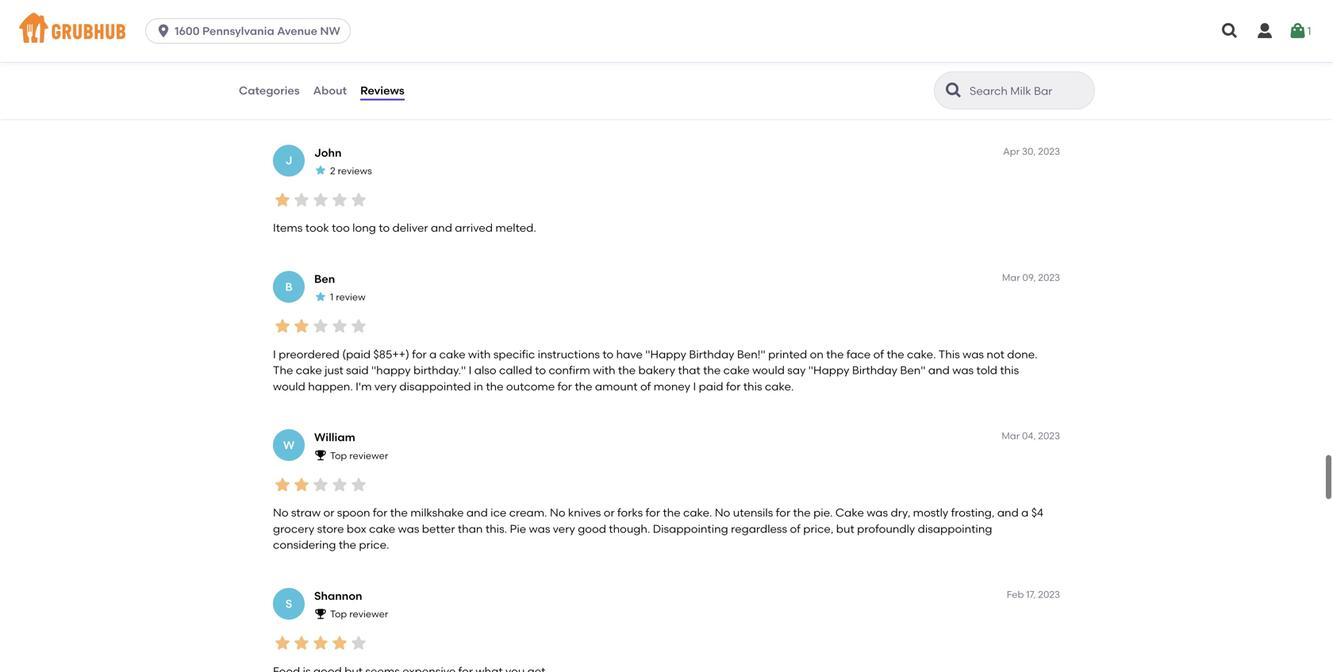 Task type: describe. For each thing, give the bounding box(es) containing it.
the up disappointing
[[663, 506, 681, 520]]

and right deliver
[[431, 221, 453, 235]]

2 horizontal spatial cake.
[[908, 348, 937, 361]]

amount
[[595, 380, 638, 393]]

1 horizontal spatial "happy
[[809, 364, 850, 377]]

2023 for i preordered (paid $85++) for a cake with specific instructions to have "happy birthday ben!" printed on the face of the cake. this was not done. the cake just said "happy birthday." i also called to confirm with the bakery that the cake would say "happy birthday ben" and was told this would happen. i'm very disappointed in the outcome for the amount of money i paid for this cake.
[[1039, 272, 1061, 283]]

1600
[[175, 24, 200, 38]]

fine
[[397, 95, 417, 108]]

mistake,
[[798, 95, 843, 108]]

about
[[313, 84, 347, 97]]

feb 17, 2023
[[1007, 589, 1061, 601]]

that
[[678, 364, 701, 377]]

reviews
[[361, 84, 405, 97]]

mostly
[[914, 506, 949, 520]]

2.
[[576, 95, 585, 108]]

ben
[[314, 272, 335, 286]]

trophy icon image for william
[[314, 449, 327, 462]]

1.
[[516, 95, 523, 108]]

cake. inside no straw or spoon for the milkshake and ice cream.  no knives or forks for the cake.  no utensils for the pie.  cake was dry, mostly frosting, and a $4 grocery store box cake was better than this.   pie was very good though.  disappointing regardless of price, but profoundly disappointing considering the price.
[[684, 506, 713, 520]]

the left 'milkshake'
[[390, 506, 408, 520]]

completely
[[588, 95, 650, 108]]

say
[[788, 364, 806, 377]]

1 button
[[1289, 17, 1312, 45]]

happen.
[[308, 380, 353, 393]]

profoundly
[[858, 522, 916, 536]]

confirm
[[549, 364, 591, 377]]

0 vertical spatial this
[[707, 95, 728, 108]]

frosting,
[[952, 506, 995, 520]]

for right paid
[[726, 380, 741, 393]]

1 vertical spatial cake.
[[765, 380, 794, 393]]

avenue
[[277, 24, 318, 38]]

pennsylvania
[[202, 24, 275, 38]]

top reviewer for william
[[330, 450, 388, 462]]

1 horizontal spatial i
[[469, 364, 472, 377]]

4 2023 from the top
[[1039, 589, 1061, 601]]

kiley
[[314, 20, 340, 33]]

mar for no straw or spoon for the milkshake and ice cream.  no knives or forks for the cake.  no utensils for the pie.  cake was dry, mostly frosting, and a $4 grocery store box cake was better than this.   pie was very good though.  disappointing regardless of price, but profoundly disappointing considering the price.
[[1002, 431, 1020, 442]]

i'm
[[356, 380, 372, 393]]

2 or from the left
[[604, 506, 615, 520]]

this inside i preordered (paid $85++) for a cake with specific instructions to have "happy birthday ben!" printed on the face of the cake. this was not done. the cake just said "happy birthday." i also called to confirm with the bakery that the cake would say "happy birthday ben" and was told this would happen. i'm very disappointed in the outcome for the amount of money i paid for this cake.
[[939, 348, 961, 361]]

this.
[[486, 522, 507, 536]]

not inside i preordered (paid $85++) for a cake with specific instructions to have "happy birthday ben!" printed on the face of the cake. this was not done. the cake just said "happy birthday." i also called to confirm with the bakery that the cake would say "happy birthday ben" and was told this would happen. i'm very disappointed in the outcome for the amount of money i paid for this cake.
[[987, 348, 1005, 361]]

svg image inside the 1600 pennsylvania avenue nw button
[[156, 23, 172, 39]]

but inside no straw or spoon for the milkshake and ice cream.  no knives or forks for the cake.  no utensils for the pie.  cake was dry, mostly frosting, and a $4 grocery store box cake was better than this.   pie was very good though.  disappointing regardless of price, but profoundly disappointing considering the price.
[[837, 522, 855, 536]]

mar for i preordered (paid $85++) for a cake with specific instructions to have "happy birthday ben!" printed on the face of the cake. this was not done. the cake just said "happy birthday." i also called to confirm with the bakery that the cake would say "happy birthday ben" and was told this would happen. i'm very disappointed in the outcome for the amount of money i paid for this cake.
[[1003, 272, 1021, 283]]

(paid
[[342, 348, 371, 361]]

disappointing
[[653, 522, 729, 536]]

late
[[525, 95, 549, 108]]

no, the restaurant was fine but my order was 1. late and 2. completely incorrect. this is grubhubs mistake, not the restaurant.
[[273, 95, 945, 108]]

was down cream.
[[529, 522, 551, 536]]

than
[[458, 522, 483, 536]]

the down have
[[618, 364, 636, 377]]

09,
[[1023, 272, 1036, 283]]

melted.
[[496, 221, 537, 235]]

birthday."
[[414, 364, 466, 377]]

categories
[[239, 84, 300, 97]]

0 vertical spatial birthday
[[689, 348, 735, 361]]

items
[[273, 221, 303, 235]]

forks
[[618, 506, 643, 520]]

top for william
[[330, 450, 347, 462]]

william
[[314, 431, 355, 444]]

for right forks
[[646, 506, 661, 520]]

straw
[[291, 506, 321, 520]]

ben!"
[[737, 348, 766, 361]]

Search Milk Bar search field
[[969, 83, 1090, 98]]

i preordered (paid $85++) for a cake with specific instructions to have "happy birthday ben!" printed on the face of the cake. this was not done. the cake just said "happy birthday." i also called to confirm with the bakery that the cake would say "happy birthday ben" and was told this would happen. i'm very disappointed in the outcome for the amount of money i paid for this cake.
[[273, 348, 1038, 393]]

a inside no straw or spoon for the milkshake and ice cream.  no knives or forks for the cake.  no utensils for the pie.  cake was dry, mostly frosting, and a $4 grocery store box cake was better than this.   pie was very good though.  disappointing regardless of price, but profoundly disappointing considering the price.
[[1022, 506, 1029, 520]]

30,
[[1023, 146, 1036, 157]]

john
[[314, 146, 342, 159]]

order
[[460, 95, 489, 108]]

ice
[[491, 506, 507, 520]]

1 for no, the restaurant was fine but my order was 1. late and 2. completely incorrect. this is grubhubs mistake, not the restaurant.
[[330, 39, 334, 50]]

review for restaurant
[[336, 39, 366, 50]]

paid
[[699, 380, 724, 393]]

and left $4
[[998, 506, 1019, 520]]

1 horizontal spatial would
[[753, 364, 785, 377]]

disappointed
[[400, 380, 471, 393]]

was left fine
[[373, 95, 395, 108]]

0 vertical spatial not
[[845, 95, 863, 108]]

0 vertical spatial "happy
[[646, 348, 687, 361]]

mar 09, 2023
[[1003, 272, 1061, 283]]

bakery
[[639, 364, 676, 377]]

the right on
[[827, 348, 844, 361]]

was up profoundly
[[867, 506, 889, 520]]

restaurant.
[[886, 95, 945, 108]]

nw
[[320, 24, 340, 38]]

s
[[286, 597, 292, 611]]

said
[[346, 364, 369, 377]]

w
[[283, 439, 295, 452]]

and inside i preordered (paid $85++) for a cake with specific instructions to have "happy birthday ben!" printed on the face of the cake. this was not done. the cake just said "happy birthday." i also called to confirm with the bakery that the cake would say "happy birthday ben" and was told this would happen. i'm very disappointed in the outcome for the amount of money i paid for this cake.
[[929, 364, 950, 377]]

and left 2.
[[552, 95, 573, 108]]

was up told
[[963, 348, 985, 361]]

feb
[[1007, 589, 1025, 601]]

k
[[285, 27, 293, 41]]

and up than at the left
[[467, 506, 488, 520]]

2 reviews
[[330, 165, 372, 177]]

money
[[654, 380, 691, 393]]

trophy icon image for shannon
[[314, 608, 327, 620]]

the
[[273, 364, 293, 377]]

milkshake
[[411, 506, 464, 520]]

knives
[[568, 506, 601, 520]]

2 no from the left
[[550, 506, 566, 520]]

reviewer for shannon
[[349, 609, 388, 620]]

cake inside no straw or spoon for the milkshake and ice cream.  no knives or forks for the cake.  no utensils for the pie.  cake was dry, mostly frosting, and a $4 grocery store box cake was better than this.   pie was very good though.  disappointing regardless of price, but profoundly disappointing considering the price.
[[369, 522, 396, 536]]

top reviewer for shannon
[[330, 609, 388, 620]]

price.
[[359, 538, 389, 552]]

spoon
[[337, 506, 370, 520]]

incorrect.
[[653, 95, 704, 108]]

face
[[847, 348, 871, 361]]

disappointing
[[918, 522, 993, 536]]

17,
[[1027, 589, 1036, 601]]

done.
[[1008, 348, 1038, 361]]

the up paid
[[704, 364, 721, 377]]

b
[[285, 280, 293, 294]]

the down confirm
[[575, 380, 593, 393]]

regardless
[[731, 522, 788, 536]]

my
[[441, 95, 457, 108]]

took
[[305, 221, 329, 235]]

1 for i preordered (paid $85++) for a cake with specific instructions to have "happy birthday ben!" printed on the face of the cake. this was not done. the cake just said "happy birthday." i also called to confirm with the bakery that the cake would say "happy birthday ben" and was told this would happen. i'm very disappointed in the outcome for the amount of money i paid for this cake.
[[330, 291, 334, 303]]



Task type: locate. For each thing, give the bounding box(es) containing it.
pie.
[[814, 506, 833, 520]]

pie
[[510, 522, 527, 536]]

i
[[273, 348, 276, 361], [469, 364, 472, 377], [693, 380, 696, 393]]

no straw or spoon for the milkshake and ice cream.  no knives or forks for the cake.  no utensils for the pie.  cake was dry, mostly frosting, and a $4 grocery store box cake was better than this.   pie was very good though.  disappointing regardless of price, but profoundly disappointing considering the price.
[[273, 506, 1044, 552]]

$85++)
[[374, 348, 410, 361]]

of inside no straw or spoon for the milkshake and ice cream.  no knives or forks for the cake.  no utensils for the pie.  cake was dry, mostly frosting, and a $4 grocery store box cake was better than this.   pie was very good though.  disappointing regardless of price, but profoundly disappointing considering the price.
[[790, 522, 801, 536]]

to right long
[[379, 221, 390, 235]]

1 vertical spatial trophy icon image
[[314, 608, 327, 620]]

0 horizontal spatial "happy
[[646, 348, 687, 361]]

or up store
[[324, 506, 335, 520]]

apr 30, 2023
[[1004, 146, 1061, 157]]

2023 right 04,
[[1039, 431, 1061, 442]]

the up the ben"
[[887, 348, 905, 361]]

1 horizontal spatial not
[[987, 348, 1005, 361]]

for right "spoon"
[[373, 506, 388, 520]]

items took too long to deliver and arrived melted.
[[273, 221, 537, 235]]

arrived
[[455, 221, 493, 235]]

top down shannon
[[330, 609, 347, 620]]

would
[[753, 364, 785, 377], [273, 380, 306, 393]]

very inside i preordered (paid $85++) for a cake with specific instructions to have "happy birthday ben!" printed on the face of the cake. this was not done. the cake just said "happy birthday." i also called to confirm with the bakery that the cake would say "happy birthday ben" and was told this would happen. i'm very disappointed in the outcome for the amount of money i paid for this cake.
[[375, 380, 397, 393]]

cake
[[440, 348, 466, 361], [296, 364, 322, 377], [724, 364, 750, 377], [369, 522, 396, 536]]

outcome
[[506, 380, 555, 393]]

0 horizontal spatial or
[[324, 506, 335, 520]]

top reviewer down shannon
[[330, 609, 388, 620]]

no,
[[273, 95, 291, 108]]

3 no from the left
[[715, 506, 731, 520]]

1 vertical spatial very
[[553, 522, 575, 536]]

was
[[373, 95, 395, 108], [492, 95, 513, 108], [963, 348, 985, 361], [953, 364, 974, 377], [867, 506, 889, 520], [398, 522, 420, 536], [529, 522, 551, 536]]

mar left 04,
[[1002, 431, 1020, 442]]

svg image inside the 1 button
[[1289, 21, 1308, 40]]

cake.
[[908, 348, 937, 361], [765, 380, 794, 393], [684, 506, 713, 520]]

utensils
[[733, 506, 774, 520]]

1 inside button
[[1308, 24, 1312, 38]]

0 horizontal spatial would
[[273, 380, 306, 393]]

star icon image
[[314, 38, 327, 50], [273, 64, 292, 83], [292, 64, 311, 83], [311, 64, 330, 83], [330, 64, 349, 83], [349, 64, 368, 83], [314, 164, 327, 177], [273, 190, 292, 210], [292, 190, 311, 210], [311, 190, 330, 210], [330, 190, 349, 210], [349, 190, 368, 210], [314, 290, 327, 303], [273, 317, 292, 336], [292, 317, 311, 336], [311, 317, 330, 336], [330, 317, 349, 336], [349, 317, 368, 336], [273, 475, 292, 495], [292, 475, 311, 495], [311, 475, 330, 495], [330, 475, 349, 495], [349, 475, 368, 495], [273, 634, 292, 653], [292, 634, 311, 653], [311, 634, 330, 653], [330, 634, 349, 653], [349, 634, 368, 653]]

0 vertical spatial mar
[[1003, 272, 1021, 283]]

instructions
[[538, 348, 600, 361]]

0 horizontal spatial this
[[744, 380, 763, 393]]

the down box
[[339, 538, 357, 552]]

"happy down on
[[809, 364, 850, 377]]

was left better
[[398, 522, 420, 536]]

2023 right 30,
[[1039, 146, 1061, 157]]

not up told
[[987, 348, 1005, 361]]

2 review from the top
[[336, 291, 366, 303]]

no left knives
[[550, 506, 566, 520]]

on
[[810, 348, 824, 361]]

2023 for items took too long to deliver and arrived melted.
[[1039, 146, 1061, 157]]

1 mar from the top
[[1003, 272, 1021, 283]]

cake
[[836, 506, 865, 520]]

0 vertical spatial would
[[753, 364, 785, 377]]

not right mistake,
[[845, 95, 863, 108]]

1 vertical spatial 1
[[330, 39, 334, 50]]

0 vertical spatial with
[[468, 348, 491, 361]]

told
[[977, 364, 998, 377]]

with
[[468, 348, 491, 361], [593, 364, 616, 377]]

box
[[347, 522, 367, 536]]

the left pie.
[[794, 506, 811, 520]]

1 vertical spatial with
[[593, 364, 616, 377]]

1 vertical spatial a
[[1022, 506, 1029, 520]]

called
[[499, 364, 533, 377]]

1 vertical spatial this
[[744, 380, 763, 393]]

2 horizontal spatial of
[[874, 348, 885, 361]]

1 review for restaurant
[[330, 39, 366, 50]]

for
[[412, 348, 427, 361], [558, 380, 572, 393], [726, 380, 741, 393], [373, 506, 388, 520], [646, 506, 661, 520], [776, 506, 791, 520]]

3 2023 from the top
[[1039, 431, 1061, 442]]

of
[[874, 348, 885, 361], [641, 380, 651, 393], [790, 522, 801, 536]]

2 1 review from the top
[[330, 291, 366, 303]]

0 horizontal spatial not
[[845, 95, 863, 108]]

would down ben!"
[[753, 364, 785, 377]]

trophy icon image
[[314, 449, 327, 462], [314, 608, 327, 620]]

2 horizontal spatial to
[[603, 348, 614, 361]]

cream.
[[509, 506, 548, 520]]

review down nw on the left top of the page
[[336, 39, 366, 50]]

0 horizontal spatial birthday
[[689, 348, 735, 361]]

very
[[375, 380, 397, 393], [553, 522, 575, 536]]

dry,
[[891, 506, 911, 520]]

0 vertical spatial cake.
[[908, 348, 937, 361]]

deliver
[[393, 221, 428, 235]]

2023 right 17,
[[1039, 589, 1061, 601]]

i up the the
[[273, 348, 276, 361]]

reviews button
[[360, 62, 406, 119]]

0 vertical spatial a
[[430, 348, 437, 361]]

2 svg image from the left
[[1289, 21, 1308, 40]]

1 horizontal spatial very
[[553, 522, 575, 536]]

trophy icon image down shannon
[[314, 608, 327, 620]]

0 horizontal spatial no
[[273, 506, 289, 520]]

1 1 review from the top
[[330, 39, 366, 50]]

$4
[[1032, 506, 1044, 520]]

but left my
[[420, 95, 438, 108]]

0 vertical spatial top
[[330, 450, 347, 462]]

review
[[336, 39, 366, 50], [336, 291, 366, 303]]

0 vertical spatial 1
[[1308, 24, 1312, 38]]

considering
[[273, 538, 336, 552]]

2023 right '09,' at top
[[1039, 272, 1061, 283]]

1 vertical spatial would
[[273, 380, 306, 393]]

2 reviewer from the top
[[349, 609, 388, 620]]

1 vertical spatial birthday
[[853, 364, 898, 377]]

0 vertical spatial top reviewer
[[330, 450, 388, 462]]

1600 pennsylvania avenue nw button
[[145, 18, 357, 44]]

about button
[[313, 62, 348, 119]]

1 svg image from the left
[[1256, 21, 1275, 40]]

very down knives
[[553, 522, 575, 536]]

this down ben!"
[[744, 380, 763, 393]]

1 review from the top
[[336, 39, 366, 50]]

1600 pennsylvania avenue nw
[[175, 24, 340, 38]]

ben"
[[901, 364, 926, 377]]

1 2023 from the top
[[1039, 146, 1061, 157]]

of down bakery
[[641, 380, 651, 393]]

"happy up bakery
[[646, 348, 687, 361]]

1 horizontal spatial this
[[939, 348, 961, 361]]

0 vertical spatial this
[[1001, 364, 1020, 377]]

top for shannon
[[330, 609, 347, 620]]

cake. down say
[[765, 380, 794, 393]]

0 vertical spatial trophy icon image
[[314, 449, 327, 462]]

to left have
[[603, 348, 614, 361]]

was left 1.
[[492, 95, 513, 108]]

i left paid
[[693, 380, 696, 393]]

too
[[332, 221, 350, 235]]

mar
[[1003, 272, 1021, 283], [1002, 431, 1020, 442]]

0 horizontal spatial svg image
[[1256, 21, 1275, 40]]

price,
[[804, 522, 834, 536]]

to up the outcome
[[535, 364, 546, 377]]

is
[[731, 95, 739, 108]]

1 review down nw on the left top of the page
[[330, 39, 366, 50]]

1 vertical spatial 1 review
[[330, 291, 366, 303]]

1 horizontal spatial svg image
[[1289, 21, 1308, 40]]

have
[[617, 348, 643, 361]]

no up "grocery"
[[273, 506, 289, 520]]

svg image
[[1221, 21, 1240, 40], [156, 23, 172, 39]]

0 horizontal spatial a
[[430, 348, 437, 361]]

would down the the
[[273, 380, 306, 393]]

2 horizontal spatial i
[[693, 380, 696, 393]]

with up amount
[[593, 364, 616, 377]]

this down "done."
[[1001, 364, 1020, 377]]

also
[[475, 364, 497, 377]]

reviews
[[338, 165, 372, 177]]

the right in
[[486, 380, 504, 393]]

store
[[317, 522, 344, 536]]

1 vertical spatial but
[[837, 522, 855, 536]]

1 horizontal spatial to
[[535, 364, 546, 377]]

0 vertical spatial to
[[379, 221, 390, 235]]

1 vertical spatial of
[[641, 380, 651, 393]]

birthday down face
[[853, 364, 898, 377]]

1 vertical spatial mar
[[1002, 431, 1020, 442]]

this
[[1001, 364, 1020, 377], [744, 380, 763, 393]]

2 vertical spatial 1
[[330, 291, 334, 303]]

2 vertical spatial to
[[535, 364, 546, 377]]

very inside no straw or spoon for the milkshake and ice cream.  no knives or forks for the cake.  no utensils for the pie.  cake was dry, mostly frosting, and a $4 grocery store box cake was better than this.   pie was very good though.  disappointing regardless of price, but profoundly disappointing considering the price.
[[553, 522, 575, 536]]

the
[[294, 95, 312, 108], [866, 95, 884, 108], [827, 348, 844, 361], [887, 348, 905, 361], [618, 364, 636, 377], [704, 364, 721, 377], [486, 380, 504, 393], [575, 380, 593, 393], [390, 506, 408, 520], [663, 506, 681, 520], [794, 506, 811, 520], [339, 538, 357, 552]]

categories button
[[238, 62, 301, 119]]

2 vertical spatial cake.
[[684, 506, 713, 520]]

0 horizontal spatial but
[[420, 95, 438, 108]]

2 2023 from the top
[[1039, 272, 1061, 283]]

1 vertical spatial review
[[336, 291, 366, 303]]

1 reviewer from the top
[[349, 450, 388, 462]]

1 horizontal spatial svg image
[[1221, 21, 1240, 40]]

i left also
[[469, 364, 472, 377]]

1 vertical spatial "happy
[[809, 364, 850, 377]]

top down william at the bottom of page
[[330, 450, 347, 462]]

1 vertical spatial reviewer
[[349, 609, 388, 620]]

a left $4
[[1022, 506, 1029, 520]]

but down cake
[[837, 522, 855, 536]]

1 or from the left
[[324, 506, 335, 520]]

preordered
[[279, 348, 340, 361]]

top reviewer down william at the bottom of page
[[330, 450, 388, 462]]

cake down ben!"
[[724, 364, 750, 377]]

0 horizontal spatial of
[[641, 380, 651, 393]]

cake. up the ben"
[[908, 348, 937, 361]]

to
[[379, 221, 390, 235], [603, 348, 614, 361], [535, 364, 546, 377]]

reviewer down shannon
[[349, 609, 388, 620]]

main navigation navigation
[[0, 0, 1334, 62]]

0 vertical spatial but
[[420, 95, 438, 108]]

0 vertical spatial of
[[874, 348, 885, 361]]

this left "done."
[[939, 348, 961, 361]]

0 horizontal spatial i
[[273, 348, 276, 361]]

reviewer for william
[[349, 450, 388, 462]]

0 horizontal spatial very
[[375, 380, 397, 393]]

1 horizontal spatial or
[[604, 506, 615, 520]]

1 horizontal spatial birthday
[[853, 364, 898, 377]]

of right face
[[874, 348, 885, 361]]

cake up price.
[[369, 522, 396, 536]]

for down confirm
[[558, 380, 572, 393]]

1 top from the top
[[330, 450, 347, 462]]

of left price,
[[790, 522, 801, 536]]

0 horizontal spatial this
[[707, 95, 728, 108]]

0 horizontal spatial cake.
[[684, 506, 713, 520]]

1 vertical spatial not
[[987, 348, 1005, 361]]

1 top reviewer from the top
[[330, 450, 388, 462]]

mar 04, 2023
[[1002, 431, 1061, 442]]

2 horizontal spatial no
[[715, 506, 731, 520]]

1 vertical spatial this
[[939, 348, 961, 361]]

2 top from the top
[[330, 609, 347, 620]]

good
[[578, 522, 607, 536]]

not
[[845, 95, 863, 108], [987, 348, 1005, 361]]

grubhubs
[[741, 95, 795, 108]]

in
[[474, 380, 483, 393]]

shannon
[[314, 590, 363, 603]]

this left is
[[707, 95, 728, 108]]

very down "happy
[[375, 380, 397, 393]]

j
[[286, 154, 292, 167]]

1 review down ben
[[330, 291, 366, 303]]

2023 for no straw or spoon for the milkshake and ice cream.  no knives or forks for the cake.  no utensils for the pie.  cake was dry, mostly frosting, and a $4 grocery store box cake was better than this.   pie was very good though.  disappointing regardless of price, but profoundly disappointing considering the price.
[[1039, 431, 1061, 442]]

2 vertical spatial i
[[693, 380, 696, 393]]

0 vertical spatial reviewer
[[349, 450, 388, 462]]

svg image left 1600 on the top left of the page
[[156, 23, 172, 39]]

1 trophy icon image from the top
[[314, 449, 327, 462]]

1 review for (paid
[[330, 291, 366, 303]]

apr
[[1004, 146, 1020, 157]]

2 trophy icon image from the top
[[314, 608, 327, 620]]

2 top reviewer from the top
[[330, 609, 388, 620]]

0 horizontal spatial with
[[468, 348, 491, 361]]

1 horizontal spatial a
[[1022, 506, 1029, 520]]

trophy icon image down william at the bottom of page
[[314, 449, 327, 462]]

or
[[324, 506, 335, 520], [604, 506, 615, 520]]

mar left '09,' at top
[[1003, 272, 1021, 283]]

2023
[[1039, 146, 1061, 157], [1039, 272, 1061, 283], [1039, 431, 1061, 442], [1039, 589, 1061, 601]]

cake down preordered
[[296, 364, 322, 377]]

the right no,
[[294, 95, 312, 108]]

and
[[552, 95, 573, 108], [431, 221, 453, 235], [929, 364, 950, 377], [467, 506, 488, 520], [998, 506, 1019, 520]]

grocery
[[273, 522, 315, 536]]

cake up birthday."
[[440, 348, 466, 361]]

1 vertical spatial to
[[603, 348, 614, 361]]

printed
[[769, 348, 808, 361]]

1 horizontal spatial of
[[790, 522, 801, 536]]

0 horizontal spatial to
[[379, 221, 390, 235]]

2 vertical spatial of
[[790, 522, 801, 536]]

no left utensils in the bottom of the page
[[715, 506, 731, 520]]

specific
[[494, 348, 535, 361]]

though.
[[609, 522, 651, 536]]

birthday up that
[[689, 348, 735, 361]]

search icon image
[[945, 81, 964, 100]]

or left forks
[[604, 506, 615, 520]]

reviewer down william at the bottom of page
[[349, 450, 388, 462]]

the left restaurant.
[[866, 95, 884, 108]]

a up birthday."
[[430, 348, 437, 361]]

review for (paid
[[336, 291, 366, 303]]

1 horizontal spatial this
[[1001, 364, 1020, 377]]

this
[[707, 95, 728, 108], [939, 348, 961, 361]]

1 horizontal spatial but
[[837, 522, 855, 536]]

1 vertical spatial i
[[469, 364, 472, 377]]

1 no from the left
[[273, 506, 289, 520]]

a inside i preordered (paid $85++) for a cake with specific instructions to have "happy birthday ben!" printed on the face of the cake. this was not done. the cake just said "happy birthday." i also called to confirm with the bakery that the cake would say "happy birthday ben" and was told this would happen. i'm very disappointed in the outcome for the amount of money i paid for this cake.
[[430, 348, 437, 361]]

svg image
[[1256, 21, 1275, 40], [1289, 21, 1308, 40]]

"happy
[[372, 364, 411, 377]]

2 mar from the top
[[1002, 431, 1020, 442]]

1 horizontal spatial with
[[593, 364, 616, 377]]

0 horizontal spatial svg image
[[156, 23, 172, 39]]

0 vertical spatial i
[[273, 348, 276, 361]]

1 horizontal spatial cake.
[[765, 380, 794, 393]]

was left told
[[953, 364, 974, 377]]

0 vertical spatial very
[[375, 380, 397, 393]]

for up regardless
[[776, 506, 791, 520]]

04,
[[1023, 431, 1036, 442]]

for up birthday."
[[412, 348, 427, 361]]

1 horizontal spatial no
[[550, 506, 566, 520]]

no
[[273, 506, 289, 520], [550, 506, 566, 520], [715, 506, 731, 520]]

0 vertical spatial review
[[336, 39, 366, 50]]

with up also
[[468, 348, 491, 361]]

1 vertical spatial top
[[330, 609, 347, 620]]

reviewer
[[349, 450, 388, 462], [349, 609, 388, 620]]

and right the ben"
[[929, 364, 950, 377]]

cake. up disappointing
[[684, 506, 713, 520]]

svg image left the 1 button
[[1221, 21, 1240, 40]]

review up the (paid
[[336, 291, 366, 303]]

1 vertical spatial top reviewer
[[330, 609, 388, 620]]

0 vertical spatial 1 review
[[330, 39, 366, 50]]



Task type: vqa. For each thing, say whether or not it's contained in the screenshot.
the knives
yes



